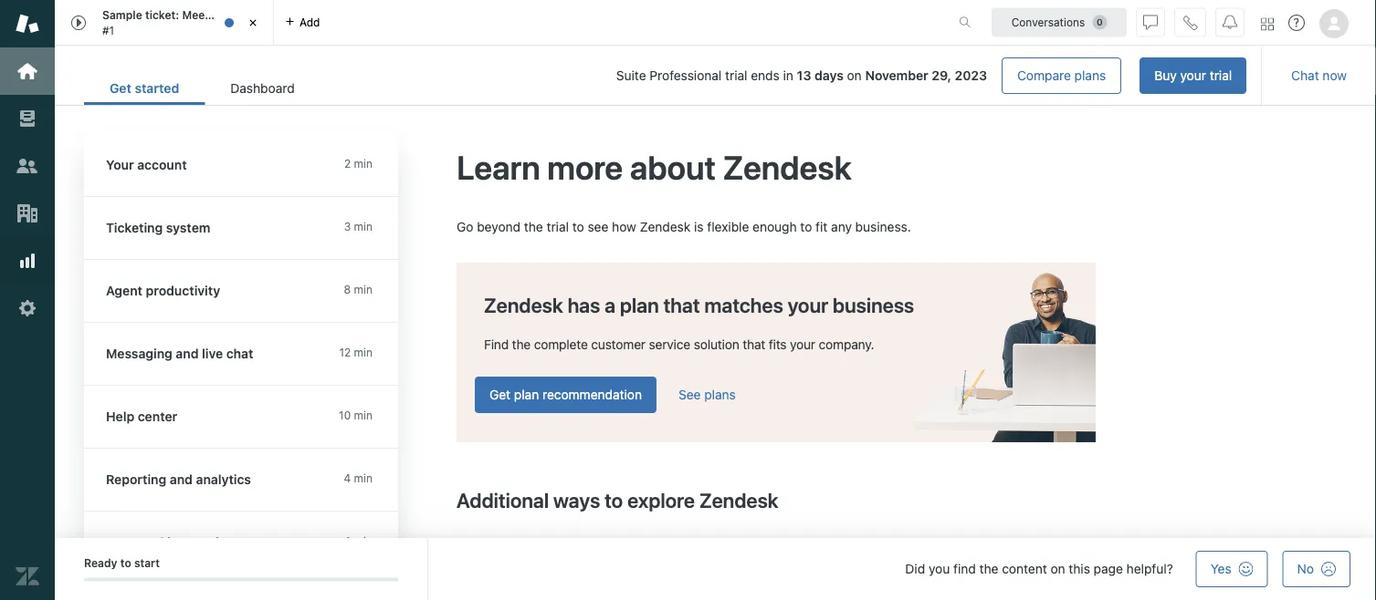 Task type: describe. For each thing, give the bounding box(es) containing it.
about
[[630, 147, 716, 186]]

suite
[[616, 68, 646, 83]]

12 min
[[339, 347, 373, 359]]

suite professional trial ends in 13 days on november 29, 2023
[[616, 68, 987, 83]]

your
[[106, 158, 134, 173]]

2
[[344, 158, 351, 170]]

buy
[[1154, 68, 1177, 83]]

center
[[138, 410, 177, 425]]

min for reporting and analytics
[[354, 473, 373, 485]]

did
[[905, 562, 925, 577]]

recommendation
[[542, 387, 642, 403]]

min for ticketing system
[[354, 221, 373, 233]]

on inside section
[[847, 68, 862, 83]]

your account
[[106, 158, 187, 173]]

12
[[339, 347, 351, 359]]

get started
[[110, 81, 179, 96]]

#1
[[102, 24, 114, 37]]

has
[[568, 293, 600, 317]]

sample ticket: meet the ticket #1
[[102, 9, 263, 37]]

agent productivity
[[106, 284, 220, 299]]

10 min
[[339, 410, 373, 422]]

see plans
[[678, 387, 736, 403]]

min for help center
[[354, 410, 373, 422]]

ticket
[[233, 9, 263, 22]]

find the complete customer service solution that fits your company.
[[484, 337, 874, 352]]

any
[[831, 219, 852, 234]]

matches
[[704, 293, 783, 317]]

ticketing
[[106, 221, 163, 236]]

help center heading
[[84, 386, 416, 449]]

29,
[[932, 68, 951, 83]]

complete
[[534, 337, 588, 352]]

the inside sample ticket: meet the ticket #1
[[212, 9, 230, 22]]

zendesk inside content-title region
[[723, 147, 852, 186]]

ends
[[751, 68, 780, 83]]

help
[[106, 410, 134, 425]]

service
[[649, 337, 690, 352]]

go
[[457, 219, 473, 234]]

4 for reporting and analytics
[[344, 473, 351, 485]]

zendesk left is
[[640, 219, 691, 234]]

plans for see plans
[[704, 387, 736, 403]]

apps and integrations heading
[[84, 512, 416, 575]]

tabs tab list
[[55, 0, 940, 46]]

min for agent productivity
[[354, 284, 373, 296]]

productivity
[[146, 284, 220, 299]]

add button
[[274, 0, 331, 45]]

agent
[[106, 284, 142, 299]]

min for messaging and live chat
[[354, 347, 373, 359]]

now
[[1323, 68, 1347, 83]]

flexible
[[707, 219, 749, 234]]

get help image
[[1288, 15, 1305, 31]]

min for apps and integrations
[[354, 536, 373, 548]]

chat
[[226, 347, 253, 362]]

get plan recommendation
[[489, 387, 642, 403]]

views image
[[16, 107, 39, 131]]

additional
[[457, 488, 549, 512]]

buy your trial button
[[1140, 58, 1247, 94]]

learn more about zendesk
[[457, 147, 852, 186]]

dashboard tab
[[205, 71, 320, 105]]

reporting image
[[16, 249, 39, 273]]

1 vertical spatial your
[[788, 293, 828, 317]]

ready
[[84, 557, 117, 570]]

solution
[[694, 337, 739, 352]]

helpful?
[[1127, 562, 1173, 577]]

fit
[[816, 219, 828, 234]]

zendesk products image
[[1261, 18, 1274, 31]]

professional
[[650, 68, 722, 83]]

a
[[605, 293, 616, 317]]

account
[[137, 158, 187, 173]]

fits
[[769, 337, 787, 352]]

agent productivity heading
[[84, 260, 416, 323]]

this
[[1069, 562, 1090, 577]]

10
[[339, 410, 351, 422]]

find
[[484, 337, 509, 352]]

dashboard
[[230, 81, 295, 96]]

text image
[[913, 273, 1096, 443]]

zendesk image
[[16, 565, 39, 589]]

yes
[[1211, 562, 1231, 577]]

get for get started
[[110, 81, 131, 96]]

business
[[833, 293, 914, 317]]

4 min for analytics
[[344, 473, 373, 485]]

chat now
[[1291, 68, 1347, 83]]

buy your trial
[[1154, 68, 1232, 83]]

footer containing did you find the content on this page helpful?
[[55, 539, 1376, 601]]

get started image
[[16, 59, 39, 83]]

3 min
[[344, 221, 373, 233]]

ticketing system
[[106, 221, 210, 236]]

go beyond the trial to see how zendesk is flexible enough to fit any business.
[[457, 219, 911, 234]]

13
[[797, 68, 811, 83]]

additional ways to explore zendesk
[[457, 488, 778, 512]]

trial for professional
[[725, 68, 747, 83]]

reporting
[[106, 473, 166, 488]]

on inside footer
[[1051, 562, 1065, 577]]

progress-bar progress bar
[[84, 578, 398, 582]]



Task type: vqa. For each thing, say whether or not it's contained in the screenshot.


Task type: locate. For each thing, give the bounding box(es) containing it.
no
[[1297, 562, 1314, 577]]

2 4 from the top
[[344, 536, 351, 548]]

how
[[612, 219, 636, 234]]

1 4 from the top
[[344, 473, 351, 485]]

0 horizontal spatial get
[[110, 81, 131, 96]]

zendesk up find
[[484, 293, 563, 317]]

your up company.
[[788, 293, 828, 317]]

that up find the complete customer service solution that fits your company.
[[663, 293, 700, 317]]

sample
[[102, 9, 142, 22]]

content-title region
[[457, 146, 1096, 188]]

zendesk
[[723, 147, 852, 186], [640, 219, 691, 234], [484, 293, 563, 317], [699, 488, 778, 512]]

explore
[[627, 488, 695, 512]]

zendesk support image
[[16, 12, 39, 36]]

reporting and analytics heading
[[84, 449, 416, 512]]

min inside your account 'heading'
[[354, 158, 373, 170]]

1 vertical spatial 4
[[344, 536, 351, 548]]

plan down complete
[[514, 387, 539, 403]]

zendesk up 'enough'
[[723, 147, 852, 186]]

plan
[[620, 293, 659, 317], [514, 387, 539, 403]]

plan right a
[[620, 293, 659, 317]]

min inside agent productivity "heading"
[[354, 284, 373, 296]]

0 vertical spatial plan
[[620, 293, 659, 317]]

plan inside button
[[514, 387, 539, 403]]

and up start
[[141, 536, 164, 551]]

see
[[588, 219, 608, 234]]

ticketing system heading
[[84, 197, 416, 260]]

in
[[783, 68, 793, 83]]

messaging
[[106, 347, 172, 362]]

plans inside section
[[1074, 68, 1106, 83]]

0 vertical spatial that
[[663, 293, 700, 317]]

compare plans
[[1017, 68, 1106, 83]]

1 min from the top
[[354, 158, 373, 170]]

admin image
[[16, 297, 39, 321]]

0 vertical spatial on
[[847, 68, 862, 83]]

section containing compare plans
[[335, 58, 1247, 94]]

started
[[135, 81, 179, 96]]

1 horizontal spatial get
[[489, 387, 511, 403]]

chat now button
[[1277, 58, 1361, 94]]

page
[[1094, 562, 1123, 577]]

0 vertical spatial and
[[176, 347, 199, 362]]

button displays agent's chat status as invisible. image
[[1143, 15, 1158, 30]]

and inside heading
[[176, 347, 199, 362]]

your inside button
[[1180, 68, 1206, 83]]

plans right the compare
[[1074, 68, 1106, 83]]

learn
[[457, 147, 540, 186]]

1 vertical spatial that
[[743, 337, 765, 352]]

trial inside button
[[1210, 68, 1232, 83]]

did you find the content on this page helpful?
[[905, 562, 1173, 577]]

1 horizontal spatial plans
[[1074, 68, 1106, 83]]

analytics
[[196, 473, 251, 488]]

and for live
[[176, 347, 199, 362]]

tab list containing get started
[[84, 71, 320, 105]]

integrations
[[167, 536, 241, 551]]

8
[[344, 284, 351, 296]]

min inside reporting and analytics heading
[[354, 473, 373, 485]]

November 29, 2023 text field
[[865, 68, 987, 83]]

0 vertical spatial your
[[1180, 68, 1206, 83]]

conversations button
[[992, 8, 1127, 37]]

1 horizontal spatial that
[[743, 337, 765, 352]]

compare
[[1017, 68, 1071, 83]]

get for get plan recommendation
[[489, 387, 511, 403]]

meet
[[182, 9, 209, 22]]

trial left the "ends"
[[725, 68, 747, 83]]

see
[[678, 387, 701, 403]]

2 min from the top
[[354, 221, 373, 233]]

add
[[300, 16, 320, 29]]

1 horizontal spatial trial
[[725, 68, 747, 83]]

and for integrations
[[141, 536, 164, 551]]

to left the see
[[572, 219, 584, 234]]

1 vertical spatial and
[[170, 473, 193, 488]]

0 horizontal spatial plans
[[704, 387, 736, 403]]

2 horizontal spatial trial
[[1210, 68, 1232, 83]]

0 horizontal spatial that
[[663, 293, 700, 317]]

to left fit
[[800, 219, 812, 234]]

1 vertical spatial plans
[[704, 387, 736, 403]]

3 min from the top
[[354, 284, 373, 296]]

content
[[1002, 562, 1047, 577]]

2 4 min from the top
[[344, 536, 373, 548]]

get
[[110, 81, 131, 96], [489, 387, 511, 403]]

min inside ticketing system "heading"
[[354, 221, 373, 233]]

tab containing sample ticket: meet the ticket
[[55, 0, 274, 46]]

0 vertical spatial 4
[[344, 473, 351, 485]]

more
[[547, 147, 623, 186]]

4 inside apps and integrations heading
[[344, 536, 351, 548]]

4 min for integrations
[[344, 536, 373, 548]]

apps
[[106, 536, 138, 551]]

section
[[335, 58, 1247, 94]]

0 vertical spatial get
[[110, 81, 131, 96]]

footer
[[55, 539, 1376, 601]]

0 vertical spatial plans
[[1074, 68, 1106, 83]]

get down find
[[489, 387, 511, 403]]

0 vertical spatial 4 min
[[344, 473, 373, 485]]

messaging and live chat heading
[[84, 323, 416, 386]]

0 horizontal spatial plan
[[514, 387, 539, 403]]

4 min inside reporting and analytics heading
[[344, 473, 373, 485]]

tab
[[55, 0, 274, 46]]

2 vertical spatial your
[[790, 337, 815, 352]]

company.
[[819, 337, 874, 352]]

apps and integrations
[[106, 536, 241, 551]]

4
[[344, 473, 351, 485], [344, 536, 351, 548]]

your
[[1180, 68, 1206, 83], [788, 293, 828, 317], [790, 337, 815, 352]]

3
[[344, 221, 351, 233]]

organizations image
[[16, 202, 39, 226]]

close image
[[244, 14, 262, 32]]

2 vertical spatial and
[[141, 536, 164, 551]]

7 min from the top
[[354, 536, 373, 548]]

min inside messaging and live chat heading
[[354, 347, 373, 359]]

notifications image
[[1223, 15, 1237, 30]]

on
[[847, 68, 862, 83], [1051, 562, 1065, 577]]

the
[[212, 9, 230, 22], [524, 219, 543, 234], [512, 337, 531, 352], [979, 562, 998, 577]]

find
[[953, 562, 976, 577]]

yes button
[[1196, 552, 1268, 588]]

plans for compare plans
[[1074, 68, 1106, 83]]

4 for apps and integrations
[[344, 536, 351, 548]]

conversations
[[1011, 16, 1085, 29]]

1 vertical spatial get
[[489, 387, 511, 403]]

trial for your
[[1210, 68, 1232, 83]]

min for your account
[[354, 158, 373, 170]]

your right "buy"
[[1180, 68, 1206, 83]]

2023
[[955, 68, 987, 83]]

chat
[[1291, 68, 1319, 83]]

to
[[572, 219, 584, 234], [800, 219, 812, 234], [605, 488, 623, 512], [120, 557, 131, 570]]

zendesk has a plan that matches your business
[[484, 293, 914, 317]]

your right fits
[[790, 337, 815, 352]]

ready to start
[[84, 557, 160, 570]]

1 4 min from the top
[[344, 473, 373, 485]]

no button
[[1283, 552, 1351, 588]]

reporting and analytics
[[106, 473, 251, 488]]

min
[[354, 158, 373, 170], [354, 221, 373, 233], [354, 284, 373, 296], [354, 347, 373, 359], [354, 410, 373, 422], [354, 473, 373, 485], [354, 536, 373, 548]]

is
[[694, 219, 704, 234]]

zendesk right explore at bottom
[[699, 488, 778, 512]]

0 horizontal spatial trial
[[547, 219, 569, 234]]

trial left the see
[[547, 219, 569, 234]]

live
[[202, 347, 223, 362]]

the inside footer
[[979, 562, 998, 577]]

customer
[[591, 337, 646, 352]]

to right ways
[[605, 488, 623, 512]]

get left started
[[110, 81, 131, 96]]

your account heading
[[84, 134, 416, 197]]

you
[[929, 562, 950, 577]]

4 min inside apps and integrations heading
[[344, 536, 373, 548]]

1 vertical spatial 4 min
[[344, 536, 373, 548]]

plans
[[1074, 68, 1106, 83], [704, 387, 736, 403]]

8 min
[[344, 284, 373, 296]]

1 horizontal spatial plan
[[620, 293, 659, 317]]

main element
[[0, 0, 55, 601]]

min inside help center heading
[[354, 410, 373, 422]]

and left analytics at left bottom
[[170, 473, 193, 488]]

customers image
[[16, 154, 39, 178]]

get plan recommendation button
[[475, 377, 657, 414]]

plans right see
[[704, 387, 736, 403]]

trial down notifications icon at top
[[1210, 68, 1232, 83]]

ticket:
[[145, 9, 179, 22]]

trial
[[1210, 68, 1232, 83], [725, 68, 747, 83], [547, 219, 569, 234]]

4 inside reporting and analytics heading
[[344, 473, 351, 485]]

1 vertical spatial plan
[[514, 387, 539, 403]]

5 min from the top
[[354, 410, 373, 422]]

1 vertical spatial on
[[1051, 562, 1065, 577]]

4 min from the top
[[354, 347, 373, 359]]

compare plans button
[[1002, 58, 1122, 94]]

to down apps
[[120, 557, 131, 570]]

min inside apps and integrations heading
[[354, 536, 373, 548]]

enough
[[753, 219, 797, 234]]

start
[[134, 557, 160, 570]]

2 min
[[344, 158, 373, 170]]

6 min from the top
[[354, 473, 373, 485]]

0 horizontal spatial on
[[847, 68, 862, 83]]

and for analytics
[[170, 473, 193, 488]]

system
[[166, 221, 210, 236]]

on right days on the right top of page
[[847, 68, 862, 83]]

get inside button
[[489, 387, 511, 403]]

tab list
[[84, 71, 320, 105]]

that left fits
[[743, 337, 765, 352]]

and left live in the left bottom of the page
[[176, 347, 199, 362]]

help center
[[106, 410, 177, 425]]

on left this
[[1051, 562, 1065, 577]]

1 horizontal spatial on
[[1051, 562, 1065, 577]]



